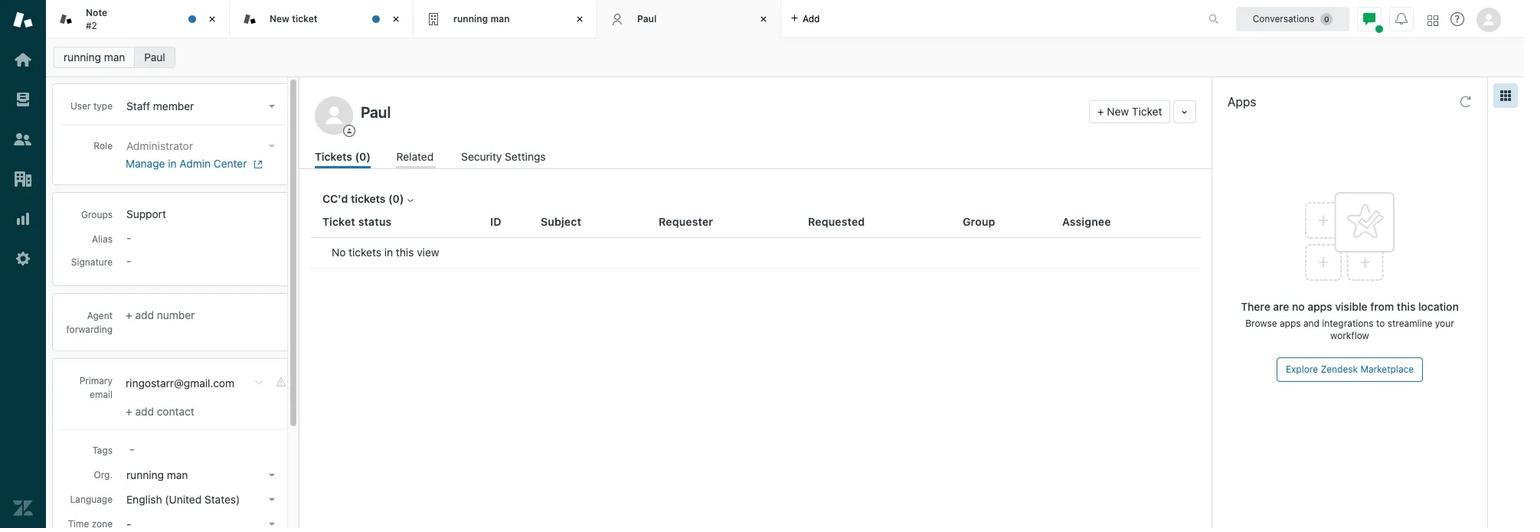 Task type: vqa. For each thing, say whether or not it's contained in the screenshot.
grid containing Ticket status
yes



Task type: locate. For each thing, give the bounding box(es) containing it.
type
[[93, 100, 113, 112]]

cc'd tickets (0)
[[323, 192, 404, 205]]

running inside secondary element
[[64, 51, 101, 64]]

1 vertical spatial running man
[[64, 51, 125, 64]]

1 horizontal spatial close image
[[572, 11, 588, 27]]

2 horizontal spatial running
[[454, 13, 488, 24]]

1 horizontal spatial close image
[[756, 11, 772, 27]]

running man inside button
[[126, 469, 188, 482]]

1 vertical spatial (0)
[[389, 192, 404, 205]]

1 horizontal spatial running man
[[126, 469, 188, 482]]

(0) up status
[[389, 192, 404, 205]]

tickets right no
[[349, 246, 382, 259]]

0 horizontal spatial this
[[396, 246, 414, 259]]

support
[[126, 208, 166, 221]]

2 vertical spatial man
[[167, 469, 188, 482]]

arrow down image inside staff member button
[[269, 105, 275, 108]]

ticket
[[292, 13, 318, 24]]

add for add contact
[[135, 405, 154, 418]]

close image inside new ticket tab
[[388, 11, 404, 27]]

streamline
[[1388, 318, 1433, 329]]

0 vertical spatial add
[[803, 13, 820, 24]]

0 vertical spatial arrow down image
[[269, 105, 275, 108]]

close image inside the running man tab
[[572, 11, 588, 27]]

1 horizontal spatial ticket
[[1132, 105, 1163, 118]]

0 vertical spatial this
[[396, 246, 414, 259]]

integrations
[[1323, 318, 1374, 329]]

0 vertical spatial man
[[491, 13, 510, 24]]

1 vertical spatial arrow down image
[[269, 145, 275, 148]]

get help image
[[1451, 12, 1465, 26]]

paul link
[[134, 47, 175, 68]]

view
[[417, 246, 439, 259]]

add left 'number' at the bottom left of the page
[[135, 309, 154, 322]]

2 vertical spatial running man
[[126, 469, 188, 482]]

1 vertical spatial +
[[126, 309, 132, 322]]

zendesk products image
[[1428, 15, 1439, 26]]

0 vertical spatial +
[[1098, 105, 1105, 118]]

1 arrow down image from the top
[[269, 499, 275, 502]]

2 close image from the left
[[572, 11, 588, 27]]

0 horizontal spatial ticket
[[323, 215, 355, 228]]

0 vertical spatial running man
[[454, 13, 510, 24]]

apps up "and"
[[1308, 300, 1333, 313]]

+ new ticket
[[1098, 105, 1163, 118]]

add up secondary element
[[803, 13, 820, 24]]

views image
[[13, 90, 33, 110]]

related
[[397, 150, 434, 163]]

0 vertical spatial tickets
[[351, 192, 386, 205]]

this up streamline
[[1398, 300, 1416, 313]]

running
[[454, 13, 488, 24], [64, 51, 101, 64], [126, 469, 164, 482]]

1 horizontal spatial running
[[126, 469, 164, 482]]

add
[[803, 13, 820, 24], [135, 309, 154, 322], [135, 405, 154, 418]]

2 horizontal spatial man
[[491, 13, 510, 24]]

1 horizontal spatial this
[[1398, 300, 1416, 313]]

manage in admin center
[[126, 157, 247, 170]]

arrow down image
[[269, 499, 275, 502], [269, 523, 275, 526]]

new inside button
[[1107, 105, 1130, 118]]

related link
[[397, 149, 436, 169]]

0 horizontal spatial running man
[[64, 51, 125, 64]]

close image inside paul "tab"
[[756, 11, 772, 27]]

new
[[270, 13, 290, 24], [1107, 105, 1130, 118]]

tickets for cc'd
[[351, 192, 386, 205]]

1 vertical spatial new
[[1107, 105, 1130, 118]]

staff
[[126, 100, 150, 113]]

browse
[[1246, 318, 1278, 329]]

3 arrow down image from the top
[[269, 474, 275, 477]]

tab
[[46, 0, 230, 38]]

running inside tab
[[454, 13, 488, 24]]

+ inside + new ticket button
[[1098, 105, 1105, 118]]

1 vertical spatial this
[[1398, 300, 1416, 313]]

arrow down image down english (united states) button
[[269, 523, 275, 526]]

status
[[358, 215, 392, 228]]

1 vertical spatial tickets
[[349, 246, 382, 259]]

2 vertical spatial running
[[126, 469, 164, 482]]

arrow down image for running man
[[269, 474, 275, 477]]

0 horizontal spatial new
[[270, 13, 290, 24]]

get started image
[[13, 50, 33, 70]]

apps
[[1308, 300, 1333, 313], [1280, 318, 1301, 329]]

tickets up status
[[351, 192, 386, 205]]

1 vertical spatial man
[[104, 51, 125, 64]]

- field
[[123, 441, 281, 458]]

0 horizontal spatial in
[[168, 157, 177, 170]]

center
[[214, 157, 247, 170]]

running man inside tab
[[454, 13, 510, 24]]

(0)
[[355, 150, 371, 163], [389, 192, 404, 205]]

man inside tab
[[491, 13, 510, 24]]

english (united states) button
[[122, 490, 281, 511]]

man
[[491, 13, 510, 24], [104, 51, 125, 64], [167, 469, 188, 482]]

customers image
[[13, 129, 33, 149]]

main element
[[0, 0, 46, 529]]

zendesk support image
[[13, 10, 33, 30]]

1 close image from the left
[[388, 11, 404, 27]]

this
[[396, 246, 414, 259], [1398, 300, 1416, 313]]

0 vertical spatial (0)
[[355, 150, 371, 163]]

2 vertical spatial arrow down image
[[269, 474, 275, 477]]

paul inside secondary element
[[144, 51, 165, 64]]

1 vertical spatial add
[[135, 309, 154, 322]]

arrow down image right states)
[[269, 499, 275, 502]]

0 horizontal spatial close image
[[388, 11, 404, 27]]

0 vertical spatial running
[[454, 13, 488, 24]]

workflow
[[1331, 330, 1370, 342]]

english
[[126, 493, 162, 506]]

button displays agent's chat status as online. image
[[1364, 13, 1376, 25]]

arrow down image inside running man button
[[269, 474, 275, 477]]

conversations button
[[1237, 7, 1350, 31]]

running man tab
[[414, 0, 598, 38]]

ticket
[[1132, 105, 1163, 118], [323, 215, 355, 228]]

grid
[[300, 207, 1212, 529]]

2 close image from the left
[[756, 11, 772, 27]]

there
[[1241, 300, 1271, 313]]

0 vertical spatial apps
[[1308, 300, 1333, 313]]

man for running man button
[[167, 469, 188, 482]]

language
[[70, 494, 113, 506]]

1 horizontal spatial apps
[[1308, 300, 1333, 313]]

2 vertical spatial add
[[135, 405, 154, 418]]

this left view
[[396, 246, 414, 259]]

apps down no
[[1280, 318, 1301, 329]]

location
[[1419, 300, 1459, 313]]

in down status
[[384, 246, 393, 259]]

paul inside "tab"
[[637, 13, 657, 24]]

1 vertical spatial in
[[384, 246, 393, 259]]

email
[[90, 389, 113, 401]]

running man
[[454, 13, 510, 24], [64, 51, 125, 64], [126, 469, 188, 482]]

paul
[[637, 13, 657, 24], [144, 51, 165, 64]]

role
[[94, 140, 113, 152]]

add left contact
[[135, 405, 154, 418]]

states)
[[205, 493, 240, 506]]

1 close image from the left
[[205, 11, 220, 27]]

administrator button
[[122, 136, 281, 157]]

reporting image
[[13, 209, 33, 229]]

+ for + add contact
[[126, 405, 132, 418]]

and
[[1304, 318, 1320, 329]]

arrow down image inside english (united states) button
[[269, 499, 275, 502]]

ringostarr@gmail.com
[[126, 377, 235, 390]]

security settings link
[[461, 149, 550, 169]]

0 horizontal spatial close image
[[205, 11, 220, 27]]

apps image
[[1500, 90, 1513, 102]]

contact
[[157, 405, 194, 418]]

2 arrow down image from the top
[[269, 523, 275, 526]]

0 horizontal spatial paul
[[144, 51, 165, 64]]

signature
[[71, 257, 113, 268]]

1 vertical spatial running
[[64, 51, 101, 64]]

administrator
[[126, 139, 193, 152]]

close image
[[205, 11, 220, 27], [572, 11, 588, 27]]

1 horizontal spatial new
[[1107, 105, 1130, 118]]

in down administrator
[[168, 157, 177, 170]]

0 horizontal spatial man
[[104, 51, 125, 64]]

0 vertical spatial new
[[270, 13, 290, 24]]

your
[[1436, 318, 1455, 329]]

1 horizontal spatial in
[[384, 246, 393, 259]]

grid containing ticket status
[[300, 207, 1212, 529]]

close image
[[388, 11, 404, 27], [756, 11, 772, 27]]

arrow down image inside administrator button
[[269, 145, 275, 148]]

0 horizontal spatial (0)
[[355, 150, 371, 163]]

1 vertical spatial apps
[[1280, 318, 1301, 329]]

manage
[[126, 157, 165, 170]]

2 arrow down image from the top
[[269, 145, 275, 148]]

secondary element
[[46, 42, 1525, 73]]

None text field
[[356, 100, 1083, 123]]

this inside there are no apps visible from this location browse apps and integrations to streamline your workflow
[[1398, 300, 1416, 313]]

1 horizontal spatial (0)
[[389, 192, 404, 205]]

add button
[[782, 0, 829, 38]]

(united
[[165, 493, 202, 506]]

1 arrow down image from the top
[[269, 105, 275, 108]]

tab containing note
[[46, 0, 230, 38]]

0 vertical spatial ticket
[[1132, 105, 1163, 118]]

in
[[168, 157, 177, 170], [384, 246, 393, 259]]

0 vertical spatial arrow down image
[[269, 499, 275, 502]]

0 horizontal spatial running
[[64, 51, 101, 64]]

arrow down image
[[269, 105, 275, 108], [269, 145, 275, 148], [269, 474, 275, 477]]

(0) right tickets
[[355, 150, 371, 163]]

1 vertical spatial arrow down image
[[269, 523, 275, 526]]

0 vertical spatial in
[[168, 157, 177, 170]]

1 vertical spatial paul
[[144, 51, 165, 64]]

1 horizontal spatial paul
[[637, 13, 657, 24]]

tickets
[[351, 192, 386, 205], [349, 246, 382, 259]]

no
[[332, 246, 346, 259]]

explore
[[1286, 364, 1319, 375]]

running inside button
[[126, 469, 164, 482]]

man inside button
[[167, 469, 188, 482]]

zendesk image
[[13, 499, 33, 519]]

2 vertical spatial +
[[126, 405, 132, 418]]

2 horizontal spatial running man
[[454, 13, 510, 24]]

0 vertical spatial paul
[[637, 13, 657, 24]]

1 horizontal spatial man
[[167, 469, 188, 482]]

note #2
[[86, 7, 107, 31]]

+ for + add number
[[126, 309, 132, 322]]

security
[[461, 150, 502, 163]]

org.
[[94, 470, 113, 481]]

primary email
[[79, 375, 113, 401]]

ticket inside button
[[1132, 105, 1163, 118]]



Task type: describe. For each thing, give the bounding box(es) containing it.
organizations image
[[13, 169, 33, 189]]

running for running man button
[[126, 469, 164, 482]]

zendesk
[[1321, 364, 1359, 375]]

1 vertical spatial ticket
[[323, 215, 355, 228]]

marketplace
[[1361, 364, 1415, 375]]

visible
[[1336, 300, 1368, 313]]

groups
[[81, 209, 113, 221]]

+ add contact
[[126, 405, 194, 418]]

english (united states)
[[126, 493, 240, 506]]

cc'd
[[323, 192, 348, 205]]

running man link
[[54, 47, 135, 68]]

no
[[1293, 300, 1305, 313]]

running man for running man button
[[126, 469, 188, 482]]

new inside tab
[[270, 13, 290, 24]]

staff member button
[[122, 96, 281, 117]]

arrow down image for administrator
[[269, 145, 275, 148]]

member
[[153, 100, 194, 113]]

running for the running man tab
[[454, 13, 488, 24]]

note
[[86, 7, 107, 18]]

tabs tab list
[[46, 0, 1193, 38]]

settings
[[505, 150, 546, 163]]

apps
[[1228, 95, 1257, 109]]

tickets (0)
[[315, 150, 371, 163]]

agent
[[87, 310, 113, 322]]

subject
[[541, 215, 582, 228]]

user type
[[71, 100, 113, 112]]

group
[[963, 215, 996, 228]]

security settings
[[461, 150, 546, 163]]

+ for + new ticket
[[1098, 105, 1105, 118]]

add inside dropdown button
[[803, 13, 820, 24]]

conversations
[[1253, 13, 1315, 24]]

+ new ticket button
[[1089, 100, 1171, 123]]

forwarding
[[66, 324, 113, 336]]

man inside secondary element
[[104, 51, 125, 64]]

tickets (0) link
[[315, 149, 371, 169]]

notifications image
[[1396, 13, 1408, 25]]

0 horizontal spatial apps
[[1280, 318, 1301, 329]]

primary
[[79, 375, 113, 387]]

man for the running man tab
[[491, 13, 510, 24]]

admin
[[180, 157, 211, 170]]

new ticket
[[270, 13, 318, 24]]

requester
[[659, 215, 714, 228]]

paul tab
[[598, 0, 782, 38]]

tickets
[[315, 150, 352, 163]]

number
[[157, 309, 195, 322]]

there are no apps visible from this location browse apps and integrations to streamline your workflow
[[1241, 300, 1459, 342]]

assignee
[[1063, 215, 1111, 228]]

user
[[71, 100, 91, 112]]

alias
[[92, 234, 113, 245]]

arrow down image for staff member
[[269, 105, 275, 108]]

tickets for no
[[349, 246, 382, 259]]

running man for the running man tab
[[454, 13, 510, 24]]

are
[[1274, 300, 1290, 313]]

admin image
[[13, 249, 33, 269]]

ticket status
[[323, 215, 392, 228]]

+ add number
[[126, 309, 195, 322]]

id
[[490, 215, 502, 228]]

agent forwarding
[[66, 310, 113, 336]]

no tickets in this view
[[332, 246, 439, 259]]

in inside manage in admin center link
[[168, 157, 177, 170]]

requested
[[808, 215, 865, 228]]

running man button
[[122, 465, 281, 487]]

running man inside secondary element
[[64, 51, 125, 64]]

#2
[[86, 20, 97, 31]]

explore zendesk marketplace button
[[1277, 358, 1424, 382]]

new ticket tab
[[230, 0, 414, 38]]

tags
[[92, 445, 113, 457]]

to
[[1377, 318, 1386, 329]]

manage in admin center link
[[126, 157, 275, 171]]

from
[[1371, 300, 1395, 313]]

staff member
[[126, 100, 194, 113]]

add for add number
[[135, 309, 154, 322]]

explore zendesk marketplace
[[1286, 364, 1415, 375]]



